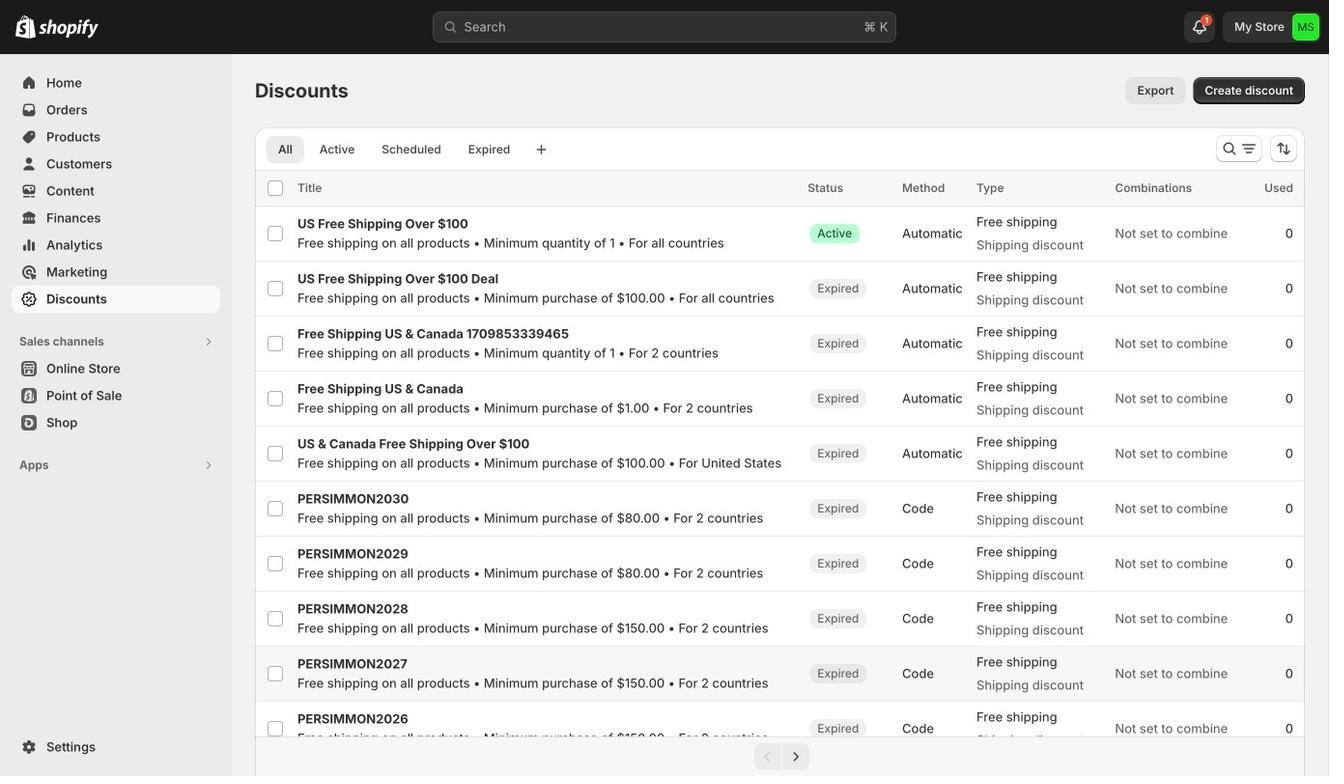 Task type: describe. For each thing, give the bounding box(es) containing it.
shopify image
[[39, 19, 99, 38]]



Task type: locate. For each thing, give the bounding box(es) containing it.
pagination element
[[255, 737, 1305, 777]]

shopify image
[[15, 15, 36, 38]]

my store image
[[1293, 14, 1320, 41]]

tab list
[[263, 135, 526, 163]]



Task type: vqa. For each thing, say whether or not it's contained in the screenshot.
Shopify Image to the left
yes



